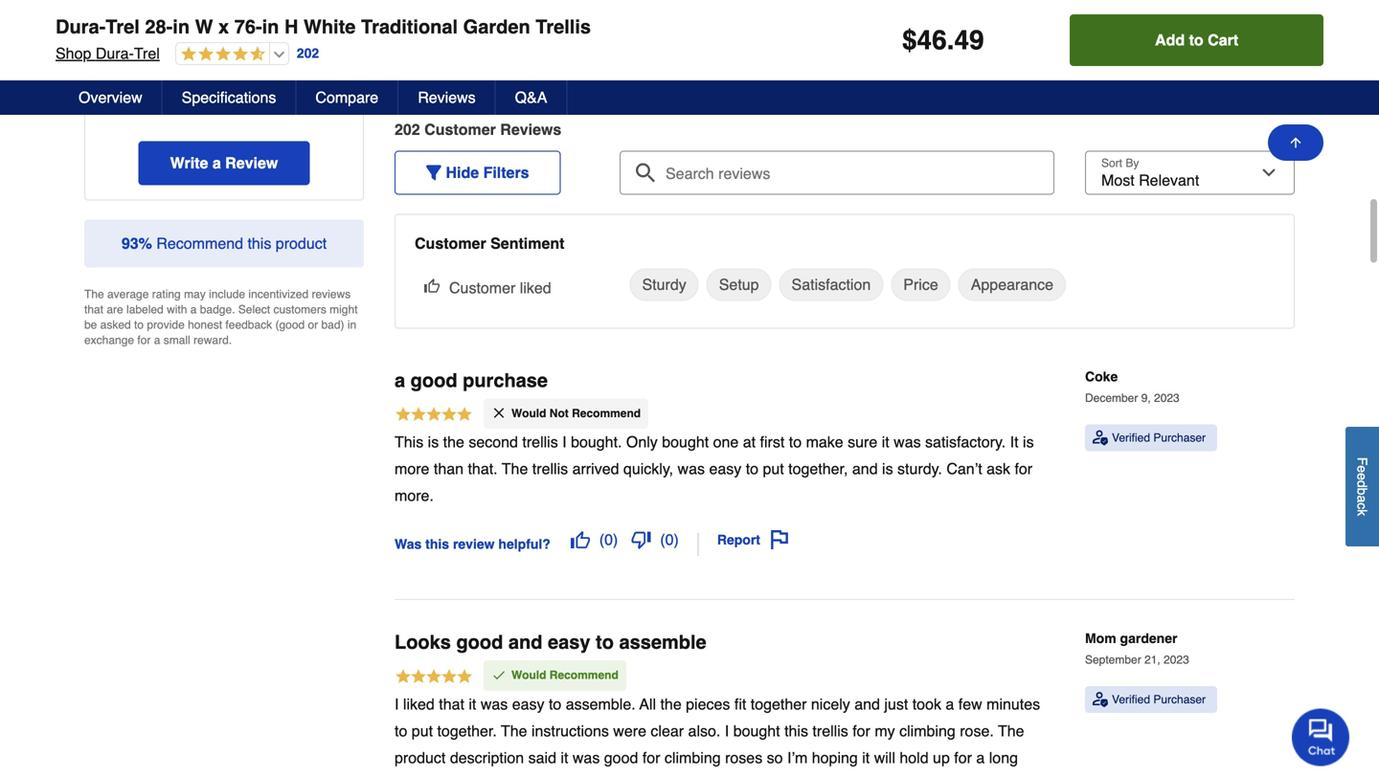 Task type: vqa. For each thing, say whether or not it's contained in the screenshot.
Put in the This is the second trellis I bought. Only bought one at first to make sure it was satisfactory. It is more than that. The trellis arrived quickly, was easy to put together, and is sturdy. Can't ask for more.
yes



Task type: locate. For each thing, give the bounding box(es) containing it.
0 vertical spatial review
[[500, 121, 553, 138]]

to inside button
[[1189, 31, 1204, 49]]

my up will
[[875, 723, 895, 740]]

star for 3 star
[[109, 53, 130, 67]]

1 vertical spatial 5 stars image
[[395, 668, 473, 689]]

it right said in the bottom left of the page
[[561, 750, 568, 767]]

liked
[[520, 279, 552, 297], [403, 696, 435, 714]]

recommend for not
[[572, 407, 641, 421]]

2 ) from the left
[[674, 531, 679, 549]]

0 vertical spatial bought
[[662, 434, 709, 451]]

2 verified from the top
[[1112, 694, 1151, 707]]

0 horizontal spatial uploaded image image
[[402, 1, 590, 20]]

chat invite button image
[[1292, 708, 1351, 767]]

the right that.
[[502, 461, 528, 478]]

2 star from the top
[[109, 30, 130, 44]]

f e e d b a c k button
[[1346, 427, 1379, 547]]

write a review button
[[139, 141, 310, 185]]

for down provide
[[137, 334, 151, 347]]

1 vertical spatial verified purchaser icon image
[[1093, 693, 1108, 708]]

)
[[613, 531, 618, 549], [674, 531, 679, 549]]

1 uploaded image image from the left
[[402, 1, 590, 20]]

0 vertical spatial purchaser
[[1154, 432, 1206, 445]]

1 horizontal spatial 0
[[665, 531, 674, 549]]

2 vertical spatial recommend
[[550, 669, 619, 683]]

5 stars image down looks
[[395, 668, 473, 689]]

one
[[713, 434, 739, 451]]

coke december 9, 2023
[[1085, 369, 1180, 405]]

2 vertical spatial customer
[[449, 279, 516, 297]]

verified purchaser down 21,
[[1112, 694, 1206, 707]]

would for and
[[512, 669, 546, 683]]

1 vertical spatial would
[[512, 669, 546, 683]]

2 horizontal spatial easy
[[709, 461, 742, 478]]

0 horizontal spatial thumb up image
[[424, 278, 440, 294]]

2 horizontal spatial uploaded image image
[[1192, 1, 1379, 20]]

2 horizontal spatial this
[[785, 723, 808, 740]]

0 vertical spatial it
[[1010, 434, 1019, 451]]

to right add
[[1189, 31, 1204, 49]]

liked inside i liked that it was easy to assemble.  all the pieces fit together nicely and just took a few minutes to put together.  the instructions were clear also. i bought this trellis for my climbing rose. the product description said it was good for climbing roses so i'm hoping it will hold up for a long time.  i installed it yesterday so it's still new.  it looks great in my garden and so far, i'm happy w
[[403, 696, 435, 714]]

bought
[[662, 434, 709, 451], [733, 723, 780, 740]]

0 vertical spatial verified purchaser
[[1112, 432, 1206, 445]]

purchaser for looks good and easy to assemble
[[1154, 694, 1206, 707]]

0 vertical spatial liked
[[520, 279, 552, 297]]

put inside i liked that it was easy to assemble.  all the pieces fit together nicely and just took a few minutes to put together.  the instructions were clear also. i bought this trellis for my climbing rose. the product description said it was good for climbing roses so i'm hoping it will hold up for a long time.  i installed it yesterday so it's still new.  it looks great in my garden and so far, i'm happy w
[[412, 723, 433, 740]]

to up "would recommend"
[[596, 632, 614, 654]]

1 verified from the top
[[1112, 432, 1151, 445]]

2 would from the top
[[512, 669, 546, 683]]

0 vertical spatial would
[[512, 407, 546, 421]]

that up the together. on the left of the page
[[439, 696, 465, 714]]

at
[[743, 434, 756, 451]]

2 5 stars image from the top
[[395, 668, 473, 689]]

1 horizontal spatial thumb up image
[[571, 531, 590, 550]]

0 vertical spatial easy
[[709, 461, 742, 478]]

reviews
[[418, 89, 476, 106]]

only
[[626, 434, 658, 451]]

assemble.
[[566, 696, 636, 714]]

0 horizontal spatial that
[[84, 303, 103, 317]]

review right write at the top
[[225, 154, 278, 172]]

1 vertical spatial it
[[689, 776, 698, 779]]

s
[[553, 121, 562, 138]]

climbing down the took at the right of page
[[900, 723, 956, 740]]

1 horizontal spatial it
[[1010, 434, 1019, 451]]

2 horizontal spatial so
[[904, 776, 920, 779]]

star right 3
[[109, 53, 130, 67]]

it inside this is the second trellis i bought. only bought one at first to make sure it was satisfactory. it is more than that. the trellis arrived quickly, was easy to put together, and is sturdy. can't ask for more.
[[882, 434, 890, 451]]

1 vertical spatial put
[[412, 723, 433, 740]]

0 vertical spatial my
[[875, 723, 895, 740]]

1 vertical spatial recommend
[[572, 407, 641, 421]]

first
[[760, 434, 785, 451]]

star right 5
[[109, 7, 130, 21]]

garden
[[463, 16, 530, 38]]

close image
[[491, 406, 507, 421]]

0 vertical spatial the
[[443, 434, 465, 451]]

trel down '28-'
[[134, 45, 160, 62]]

) for ('s thumb up image
[[613, 531, 618, 549]]

2023 right 9,
[[1154, 392, 1180, 405]]

were
[[613, 723, 647, 740]]

quickly,
[[624, 461, 674, 478]]

small
[[164, 334, 190, 347]]

it right 'sure'
[[882, 434, 890, 451]]

thumb up image for (
[[571, 531, 590, 550]]

dura- up shop on the top left of the page
[[56, 16, 106, 38]]

good up it's
[[604, 750, 638, 767]]

4 star from the top
[[109, 76, 130, 90]]

customer for customer sentiment
[[415, 235, 486, 252]]

so up great
[[767, 750, 783, 767]]

easy inside this is the second trellis i bought. only bought one at first to make sure it was satisfactory. it is more than that. the trellis arrived quickly, was easy to put together, and is sturdy. can't ask for more.
[[709, 461, 742, 478]]

0 horizontal spatial ( 0 )
[[599, 531, 618, 549]]

is right satisfactory. at the right
[[1023, 434, 1034, 451]]

just
[[885, 696, 908, 714]]

this
[[248, 235, 271, 252], [425, 537, 449, 552], [785, 723, 808, 740]]

easy up "would recommend"
[[548, 632, 591, 654]]

0 horizontal spatial review
[[225, 154, 278, 172]]

2 purchaser from the top
[[1154, 694, 1206, 707]]

1 verified purchaser from the top
[[1112, 432, 1206, 445]]

i'm left hoping
[[787, 750, 808, 767]]

it up ask
[[1010, 434, 1019, 451]]

thumb up image left customer liked
[[424, 278, 440, 294]]

2 ( 0 ) from the left
[[660, 531, 679, 549]]

(
[[599, 531, 605, 549], [660, 531, 665, 549]]

verified purchaser
[[1112, 432, 1206, 445], [1112, 694, 1206, 707]]

the up than
[[443, 434, 465, 451]]

2 vertical spatial easy
[[512, 696, 545, 714]]

took
[[913, 696, 942, 714]]

all
[[640, 696, 656, 714]]

compare button
[[296, 80, 399, 115]]

climbing down also.
[[665, 750, 721, 767]]

together.
[[437, 723, 497, 740]]

the right the all
[[660, 696, 682, 714]]

b
[[1355, 488, 1370, 496]]

1 horizontal spatial is
[[882, 461, 893, 478]]

5 star from the top
[[109, 99, 130, 113]]

this right was
[[425, 537, 449, 552]]

2 ( from the left
[[660, 531, 665, 549]]

put down first
[[763, 461, 784, 478]]

happy
[[975, 776, 1016, 779]]

for
[[137, 334, 151, 347], [1015, 461, 1033, 478], [853, 723, 871, 740], [643, 750, 660, 767], [954, 750, 972, 767]]

0 horizontal spatial (
[[599, 531, 605, 549]]

customer down reviews button
[[425, 121, 496, 138]]

would
[[512, 407, 546, 421], [512, 669, 546, 683]]

this inside i liked that it was easy to assemble.  all the pieces fit together nicely and just took a few minutes to put together.  the instructions were clear also. i bought this trellis for my climbing rose. the product description said it was good for climbing roses so i'm hoping it will hold up for a long time.  i installed it yesterday so it's still new.  it looks great in my garden and so far, i'm happy w
[[785, 723, 808, 740]]

1 vertical spatial good
[[456, 632, 503, 654]]

5 star
[[100, 7, 130, 21]]

e up d
[[1355, 466, 1370, 473]]

1 vertical spatial verified
[[1112, 694, 1151, 707]]

specifications button
[[163, 80, 296, 115]]

( 0 ) right thumb down icon
[[660, 531, 679, 549]]

verified purchaser icon image down december
[[1093, 431, 1108, 446]]

good for looks
[[456, 632, 503, 654]]

f e e d b a c k
[[1355, 458, 1370, 516]]

0 horizontal spatial it
[[689, 776, 698, 779]]

1 vertical spatial purchaser
[[1154, 694, 1206, 707]]

1 horizontal spatial liked
[[520, 279, 552, 297]]

( 0 ) left thumb down icon
[[599, 531, 618, 549]]

for up hoping
[[853, 723, 871, 740]]

) for thumb down icon
[[674, 531, 679, 549]]

1 horizontal spatial (
[[660, 531, 665, 549]]

1 vertical spatial my
[[797, 776, 818, 779]]

202
[[297, 46, 319, 61], [395, 121, 420, 138]]

1 horizontal spatial product
[[395, 750, 446, 767]]

a inside write a review button
[[213, 154, 221, 172]]

0 horizontal spatial put
[[412, 723, 433, 740]]

put left the together. on the left of the page
[[412, 723, 433, 740]]

looks
[[702, 776, 738, 779]]

hide filters button
[[395, 151, 561, 195]]

customer down customer sentiment
[[449, 279, 516, 297]]

it left will
[[862, 750, 870, 767]]

0 horizontal spatial liked
[[403, 696, 435, 714]]

0 vertical spatial verified
[[1112, 432, 1151, 445]]

and up "would recommend"
[[509, 632, 543, 654]]

customer sentiment
[[415, 235, 565, 252]]

1 would from the top
[[512, 407, 546, 421]]

0 vertical spatial thumb up image
[[424, 278, 440, 294]]

customer for customer liked
[[449, 279, 516, 297]]

and left just
[[855, 696, 880, 714]]

1 vertical spatial climbing
[[665, 750, 721, 767]]

the up be
[[84, 288, 104, 301]]

reviews
[[312, 288, 351, 301]]

would not recommend
[[512, 407, 641, 421]]

for right ask
[[1015, 461, 1033, 478]]

liked down looks
[[403, 696, 435, 714]]

3 star from the top
[[109, 53, 130, 67]]

1 horizontal spatial put
[[763, 461, 784, 478]]

star for 4 star
[[109, 30, 130, 44]]

arrow right image
[[1262, 0, 1277, 17]]

1 horizontal spatial so
[[767, 750, 783, 767]]

1 vertical spatial i'm
[[950, 776, 970, 779]]

good for a
[[411, 370, 457, 392]]

1 vertical spatial 2023
[[1164, 654, 1190, 667]]

1 vertical spatial that
[[439, 696, 465, 714]]

202 down "dura-trel 28-in w x 76-in h white traditional garden trellis"
[[297, 46, 319, 61]]

this
[[395, 434, 424, 451]]

the inside "the average rating may include incentivized reviews that are labeled with a badge. select customers might be asked to provide honest feedback (good or bad) in exchange for a small reward."
[[84, 288, 104, 301]]

customer up customer liked
[[415, 235, 486, 252]]

product up time.
[[395, 750, 446, 767]]

also.
[[688, 723, 721, 740]]

i'm right far,
[[950, 776, 970, 779]]

trellis down "not"
[[522, 434, 558, 451]]

1 horizontal spatial that
[[439, 696, 465, 714]]

1 horizontal spatial easy
[[548, 632, 591, 654]]

liked down sentiment
[[520, 279, 552, 297]]

1 purchaser from the top
[[1154, 432, 1206, 445]]

bought up roses
[[733, 723, 780, 740]]

thumb up image
[[424, 278, 440, 294], [571, 531, 590, 550]]

asked
[[100, 319, 131, 332]]

product
[[276, 235, 327, 252], [395, 750, 446, 767]]

purchaser for a good purchase
[[1154, 432, 1206, 445]]

5 stars image
[[395, 406, 473, 427], [395, 668, 473, 689]]

( left thumb down icon
[[599, 531, 605, 549]]

21,
[[1145, 654, 1161, 667]]

verified purchaser for looks good and easy to assemble
[[1112, 694, 1206, 707]]

0 vertical spatial 5 stars image
[[395, 406, 473, 427]]

long
[[989, 750, 1018, 767]]

49
[[955, 25, 984, 56]]

uploaded image image
[[402, 1, 590, 20], [994, 1, 1182, 20], [1192, 1, 1379, 20]]

1 horizontal spatial )
[[674, 531, 679, 549]]

1 ( from the left
[[599, 531, 605, 549]]

would right close icon
[[512, 407, 546, 421]]

2 vertical spatial this
[[785, 723, 808, 740]]

2
[[100, 76, 106, 90]]

thumb down image
[[632, 531, 651, 550]]

2 verified purchaser from the top
[[1112, 694, 1206, 707]]

trellis down the nicely
[[813, 723, 849, 740]]

assemble
[[619, 632, 707, 654]]

0 left thumb down icon
[[605, 531, 613, 549]]

gardener
[[1120, 632, 1178, 647]]

and down 'sure'
[[852, 461, 878, 478]]

1 vertical spatial customer
[[415, 235, 486, 252]]

0 vertical spatial put
[[763, 461, 784, 478]]

) left thumb down icon
[[613, 531, 618, 549]]

bought left 'one'
[[662, 434, 709, 451]]

Search reviews text field
[[627, 151, 1047, 183]]

review
[[500, 121, 553, 138], [225, 154, 278, 172]]

recommend for %
[[156, 235, 243, 252]]

0 horizontal spatial 202
[[297, 46, 319, 61]]

0 right thumb down icon
[[665, 531, 674, 549]]

good up checkmark 'image'
[[456, 632, 503, 654]]

verified down september
[[1112, 694, 1151, 707]]

2 verified purchaser icon image from the top
[[1093, 693, 1108, 708]]

not
[[550, 407, 569, 421]]

this down together
[[785, 723, 808, 740]]

trellis inside i liked that it was easy to assemble.  all the pieces fit together nicely and just took a few minutes to put together.  the instructions were clear also. i bought this trellis for my climbing rose. the product description said it was good for climbing roses so i'm hoping it will hold up for a long time.  i installed it yesterday so it's still new.  it looks great in my garden and so far, i'm happy w
[[813, 723, 849, 740]]

verified purchaser down 9,
[[1112, 432, 1206, 445]]

e up b
[[1355, 473, 1370, 481]]

in inside i liked that it was easy to assemble.  all the pieces fit together nicely and just took a few minutes to put together.  the instructions were clear also. i bought this trellis for my climbing rose. the product description said it was good for climbing roses so i'm hoping it will hold up for a long time.  i installed it yesterday so it's still new.  it looks great in my garden and so far, i'm happy w
[[781, 776, 793, 779]]

star right 1
[[109, 99, 130, 113]]

so left it's
[[584, 776, 600, 779]]

1 verified purchaser icon image from the top
[[1093, 431, 1108, 446]]

be
[[84, 319, 97, 332]]

1 vertical spatial this
[[425, 537, 449, 552]]

that inside "the average rating may include incentivized reviews that are labeled with a badge. select customers might be asked to provide honest feedback (good or bad) in exchange for a small reward."
[[84, 303, 103, 317]]

1 vertical spatial 202
[[395, 121, 420, 138]]

2023 right 21,
[[1164, 654, 1190, 667]]

w
[[195, 16, 213, 38]]

star right 4
[[109, 30, 130, 44]]

my down hoping
[[797, 776, 818, 779]]

trel up shop dura-trel
[[106, 16, 140, 38]]

star for 1 star
[[109, 99, 130, 113]]

in down the might
[[348, 319, 357, 332]]

verified purchaser icon image
[[1093, 431, 1108, 446], [1093, 693, 1108, 708]]

i liked that it was easy to assemble.  all the pieces fit together nicely and just took a few minutes to put together.  the instructions were clear also. i bought this trellis for my climbing rose. the product description said it was good for climbing roses so i'm hoping it will hold up for a long time.  i installed it yesterday so it's still new.  it looks great in my garden and so far, i'm happy w
[[395, 696, 1048, 779]]

liked for customer
[[520, 279, 552, 297]]

labeled
[[126, 303, 164, 317]]

a down may
[[190, 303, 197, 317]]

( for thumb down icon
[[660, 531, 665, 549]]

write a review
[[170, 154, 278, 172]]

recommend up bought.
[[572, 407, 641, 421]]

0 vertical spatial recommend
[[156, 235, 243, 252]]

2 0 from the left
[[665, 531, 674, 549]]

0 horizontal spatial this
[[248, 235, 271, 252]]

uploaded image image up add
[[994, 1, 1182, 20]]

that
[[84, 303, 103, 317], [439, 696, 465, 714]]

appearance button
[[959, 269, 1066, 301]]

1 horizontal spatial uploaded image image
[[994, 1, 1182, 20]]

still
[[627, 776, 649, 779]]

0 vertical spatial 2023
[[1154, 392, 1180, 405]]

0 horizontal spatial the
[[443, 434, 465, 451]]

(good
[[275, 319, 305, 332]]

is
[[428, 434, 439, 451], [1023, 434, 1034, 451], [882, 461, 893, 478]]

nicely
[[811, 696, 850, 714]]

0 vertical spatial i'm
[[787, 750, 808, 767]]

is left sturdy.
[[882, 461, 893, 478]]

1 vertical spatial trel
[[134, 45, 160, 62]]

for up still on the left
[[643, 750, 660, 767]]

1 vertical spatial the
[[660, 696, 682, 714]]

review inside button
[[225, 154, 278, 172]]

0 vertical spatial that
[[84, 303, 103, 317]]

( right thumb down icon
[[660, 531, 665, 549]]

0 vertical spatial verified purchaser icon image
[[1093, 431, 1108, 446]]

0 horizontal spatial product
[[276, 235, 327, 252]]

0 horizontal spatial so
[[584, 776, 600, 779]]

$
[[902, 25, 917, 56]]

trellis
[[522, 434, 558, 451], [532, 461, 568, 478], [813, 723, 849, 740]]

purchase
[[463, 370, 548, 392]]

this up incentivized
[[248, 235, 271, 252]]

0 horizontal spatial 0
[[605, 531, 613, 549]]

1 vertical spatial liked
[[403, 696, 435, 714]]

75%
[[326, 7, 349, 21]]

0 horizontal spatial bought
[[662, 434, 709, 451]]

in inside "the average rating may include incentivized reviews that are labeled with a badge. select customers might be asked to provide honest feedback (good or bad) in exchange for a small reward."
[[348, 319, 357, 332]]

2 vertical spatial trellis
[[813, 723, 849, 740]]

in left h
[[262, 16, 279, 38]]

the up description
[[501, 723, 527, 740]]

2023 inside coke december 9, 2023
[[1154, 392, 1180, 405]]

0 vertical spatial climbing
[[900, 723, 956, 740]]

1 horizontal spatial the
[[660, 696, 682, 714]]

1 horizontal spatial bought
[[733, 723, 780, 740]]

average
[[107, 288, 149, 301]]

1 star from the top
[[109, 7, 130, 21]]

%
[[139, 235, 152, 252]]

0 horizontal spatial climbing
[[665, 750, 721, 767]]

hide filters
[[446, 164, 529, 182]]

review down q&a "button"
[[500, 121, 553, 138]]

1 vertical spatial review
[[225, 154, 278, 172]]

more
[[395, 461, 430, 478]]

the inside this is the second trellis i bought. only bought one at first to make sure it was satisfactory. it is more than that. the trellis arrived quickly, was easy to put together, and is sturdy. can't ask for more.
[[502, 461, 528, 478]]

1 horizontal spatial climbing
[[900, 723, 956, 740]]

1 vertical spatial thumb up image
[[571, 531, 590, 550]]

0 horizontal spatial )
[[613, 531, 618, 549]]

1 horizontal spatial 202
[[395, 121, 420, 138]]

bought inside i liked that it was easy to assemble.  all the pieces fit together nicely and just took a few minutes to put together.  the instructions were clear also. i bought this trellis for my climbing rose. the product description said it was good for climbing roses so i'm hoping it will hold up for a long time.  i installed it yesterday so it's still new.  it looks great in my garden and so far, i'm happy w
[[733, 723, 780, 740]]

2 vertical spatial good
[[604, 750, 638, 767]]

thumb up image right helpful?
[[571, 531, 590, 550]]

was
[[395, 537, 422, 552]]

product up incentivized
[[276, 235, 327, 252]]

1 vertical spatial product
[[395, 750, 446, 767]]

uploaded image image up the cart
[[1192, 1, 1379, 20]]

select
[[238, 303, 270, 317]]

recommend up assemble.
[[550, 669, 619, 683]]

a right write at the top
[[213, 154, 221, 172]]

it down description
[[501, 776, 509, 779]]

1 5 stars image from the top
[[395, 406, 473, 427]]

1 0 from the left
[[605, 531, 613, 549]]

1 horizontal spatial i'm
[[950, 776, 970, 779]]

1 ) from the left
[[613, 531, 618, 549]]

0 for thumb down icon
[[665, 531, 674, 549]]

verified purchaser icon image for looks good and easy to assemble
[[1093, 693, 1108, 708]]

0 horizontal spatial easy
[[512, 696, 545, 714]]



Task type: describe. For each thing, give the bounding box(es) containing it.
sturdy button
[[630, 269, 699, 301]]

0 vertical spatial dura-
[[56, 16, 106, 38]]

and inside this is the second trellis i bought. only bought one at first to make sure it was satisfactory. it is more than that. the trellis arrived quickly, was easy to put together, and is sturdy. can't ask for more.
[[852, 461, 878, 478]]

0 vertical spatial customer
[[425, 121, 496, 138]]

together
[[751, 696, 807, 714]]

few
[[959, 696, 983, 714]]

0 for ('s thumb up image
[[605, 531, 613, 549]]

add to cart
[[1155, 31, 1239, 49]]

rating
[[152, 288, 181, 301]]

i right time.
[[432, 776, 436, 779]]

was this review helpful?
[[395, 537, 551, 552]]

satisfaction button
[[779, 269, 883, 301]]

it up the together. on the left of the page
[[469, 696, 476, 714]]

was down checkmark 'image'
[[481, 696, 508, 714]]

star for 2 star
[[109, 76, 130, 90]]

add to cart button
[[1070, 14, 1324, 66]]

time.
[[395, 776, 428, 779]]

the inside this is the second trellis i bought. only bought one at first to make sure it was satisfactory. it is more than that. the trellis arrived quickly, was easy to put together, and is sturdy. can't ask for more.
[[443, 434, 465, 451]]

arrow up image
[[1288, 135, 1304, 150]]

202 for 202 customer review s
[[395, 121, 420, 138]]

for inside this is the second trellis i bought. only bought one at first to make sure it was satisfactory. it is more than that. the trellis arrived quickly, was easy to put together, and is sturdy. can't ask for more.
[[1015, 461, 1033, 478]]

setup button
[[707, 269, 772, 301]]

reward.
[[194, 334, 232, 347]]

1 e from the top
[[1355, 466, 1370, 473]]

3
[[100, 53, 106, 67]]

great
[[742, 776, 777, 779]]

ask
[[987, 461, 1011, 478]]

customers
[[273, 303, 326, 317]]

2 e from the top
[[1355, 473, 1370, 481]]

or
[[308, 319, 318, 332]]

3%
[[332, 99, 349, 113]]

satisfactory.
[[925, 434, 1006, 451]]

add
[[1155, 31, 1185, 49]]

verified for looks good and easy to assemble
[[1112, 694, 1151, 707]]

0 vertical spatial trellis
[[522, 434, 558, 451]]

.
[[947, 25, 955, 56]]

h
[[284, 16, 298, 38]]

new.
[[653, 776, 685, 779]]

sure
[[848, 434, 878, 451]]

would recommend
[[512, 669, 619, 683]]

verified purchaser icon image for a good purchase
[[1093, 431, 1108, 446]]

bad)
[[321, 319, 344, 332]]

k
[[1355, 510, 1370, 516]]

2 uploaded image image from the left
[[994, 1, 1182, 20]]

exchange
[[84, 334, 134, 347]]

a left long
[[977, 750, 985, 767]]

1 ( 0 ) from the left
[[599, 531, 618, 549]]

overview button
[[59, 80, 163, 115]]

may
[[184, 288, 206, 301]]

was right quickly,
[[678, 461, 705, 478]]

liked for i
[[403, 696, 435, 714]]

it inside this is the second trellis i bought. only bought one at first to make sure it was satisfactory. it is more than that. the trellis arrived quickly, was easy to put together, and is sturdy. can't ask for more.
[[1010, 434, 1019, 451]]

2023 inside mom gardener september 21, 2023
[[1164, 654, 1190, 667]]

it inside i liked that it was easy to assemble.  all the pieces fit together nicely and just took a few minutes to put together.  the instructions were clear also. i bought this trellis for my climbing rose. the product description said it was good for climbing roses so i'm hoping it will hold up for a long time.  i installed it yesterday so it's still new.  it looks great in my garden and so far, i'm happy w
[[689, 776, 698, 779]]

d
[[1355, 481, 1370, 488]]

( for ('s thumb up image
[[599, 531, 605, 549]]

star for 5 star
[[109, 7, 130, 21]]

filter image
[[426, 165, 442, 181]]

minutes
[[987, 696, 1040, 714]]

q&a
[[515, 89, 547, 106]]

q&a button
[[496, 80, 568, 115]]

flag image
[[770, 531, 789, 550]]

a up this
[[395, 370, 405, 392]]

product inside i liked that it was easy to assemble.  all the pieces fit together nicely and just took a few minutes to put together.  the instructions were clear also. i bought this trellis for my climbing rose. the product description said it was good for climbing roses so i'm hoping it will hold up for a long time.  i installed it yesterday so it's still new.  it looks great in my garden and so far, i'm happy w
[[395, 750, 446, 767]]

far,
[[924, 776, 946, 779]]

46
[[917, 25, 947, 56]]

thumb up image for customer liked
[[424, 278, 440, 294]]

feedback
[[226, 319, 272, 332]]

than
[[434, 461, 464, 478]]

roses
[[725, 750, 763, 767]]

bought inside this is the second trellis i bought. only bought one at first to make sure it was satisfactory. it is more than that. the trellis arrived quickly, was easy to put together, and is sturdy. can't ask for more.
[[662, 434, 709, 451]]

september
[[1085, 654, 1142, 667]]

white
[[304, 16, 356, 38]]

1 horizontal spatial this
[[425, 537, 449, 552]]

cart
[[1208, 31, 1239, 49]]

a down provide
[[154, 334, 160, 347]]

0 horizontal spatial i'm
[[787, 750, 808, 767]]

verified purchaser for a good purchase
[[1112, 432, 1206, 445]]

4
[[100, 30, 106, 44]]

clear
[[651, 723, 684, 740]]

9,
[[1142, 392, 1151, 405]]

1 vertical spatial dura-
[[96, 45, 134, 62]]

put inside this is the second trellis i bought. only bought one at first to make sure it was satisfactory. it is more than that. the trellis arrived quickly, was easy to put together, and is sturdy. can't ask for more.
[[763, 461, 784, 478]]

pieces
[[686, 696, 730, 714]]

3 uploaded image image from the left
[[1192, 1, 1379, 20]]

c
[[1355, 503, 1370, 510]]

to inside "the average rating may include incentivized reviews that are labeled with a badge. select customers might be asked to provide honest feedback (good or bad) in exchange for a small reward."
[[134, 319, 144, 332]]

5 stars image for looks
[[395, 668, 473, 689]]

looks
[[395, 632, 451, 654]]

installed
[[441, 776, 497, 779]]

traditional
[[361, 16, 458, 38]]

hide
[[446, 164, 479, 182]]

review for a
[[225, 154, 278, 172]]

honest
[[188, 319, 222, 332]]

shop
[[56, 45, 91, 62]]

in left w
[[173, 16, 190, 38]]

i inside this is the second trellis i bought. only bought one at first to make sure it was satisfactory. it is more than that. the trellis arrived quickly, was easy to put together, and is sturdy. can't ask for more.
[[562, 434, 567, 451]]

and down will
[[874, 776, 900, 779]]

incentivized
[[249, 288, 309, 301]]

18%
[[326, 30, 349, 44]]

to down at
[[746, 461, 759, 478]]

appearance
[[971, 276, 1054, 294]]

was up sturdy.
[[894, 434, 921, 451]]

can't
[[947, 461, 983, 478]]

trellis
[[536, 16, 591, 38]]

overview
[[79, 89, 142, 106]]

to down "would recommend"
[[549, 696, 562, 714]]

4.6 stars image
[[176, 46, 265, 64]]

looks good and easy to assemble
[[395, 632, 707, 654]]

for inside "the average rating may include incentivized reviews that are labeled with a badge. select customers might be asked to provide honest feedback (good or bad) in exchange for a small reward."
[[137, 334, 151, 347]]

review for customer
[[500, 121, 553, 138]]

easy inside i liked that it was easy to assemble.  all the pieces fit together nicely and just took a few minutes to put together.  the instructions were clear also. i bought this trellis for my climbing rose. the product description said it was good for climbing roses so i'm hoping it will hold up for a long time.  i installed it yesterday so it's still new.  it looks great in my garden and so far, i'm happy w
[[512, 696, 545, 714]]

would for purchase
[[512, 407, 546, 421]]

helpful?
[[499, 537, 551, 552]]

second
[[469, 434, 518, 451]]

5 stars image for a
[[395, 406, 473, 427]]

a left few at the right bottom
[[946, 696, 954, 714]]

a inside f e e d b a c k button
[[1355, 496, 1370, 503]]

filters
[[483, 164, 529, 182]]

0 vertical spatial product
[[276, 235, 327, 252]]

instructions
[[532, 723, 609, 740]]

review
[[453, 537, 495, 552]]

good inside i liked that it was easy to assemble.  all the pieces fit together nicely and just took a few minutes to put together.  the instructions were clear also. i bought this trellis for my climbing rose. the product description said it was good for climbing roses so i'm hoping it will hold up for a long time.  i installed it yesterday so it's still new.  it looks great in my garden and so far, i'm happy w
[[604, 750, 638, 767]]

2 horizontal spatial is
[[1023, 434, 1034, 451]]

0 horizontal spatial my
[[797, 776, 818, 779]]

verified for a good purchase
[[1112, 432, 1151, 445]]

provide
[[147, 319, 185, 332]]

i down looks
[[395, 696, 399, 714]]

was down instructions
[[573, 750, 600, 767]]

sturdy
[[642, 276, 687, 294]]

sturdy.
[[898, 461, 943, 478]]

0 vertical spatial trel
[[106, 16, 140, 38]]

might
[[330, 303, 358, 317]]

0 horizontal spatial is
[[428, 434, 439, 451]]

more.
[[395, 487, 434, 505]]

that inside i liked that it was easy to assemble.  all the pieces fit together nicely and just took a few minutes to put together.  the instructions were clear also. i bought this trellis for my climbing rose. the product description said it was good for climbing roses so i'm hoping it will hold up for a long time.  i installed it yesterday so it's still new.  it looks great in my garden and so far, i'm happy w
[[439, 696, 465, 714]]

202 for 202
[[297, 46, 319, 61]]

hold
[[900, 750, 929, 767]]

i right also.
[[725, 723, 729, 740]]

3 star
[[100, 53, 130, 67]]

1 vertical spatial trellis
[[532, 461, 568, 478]]

to right first
[[789, 434, 802, 451]]

for right up
[[954, 750, 972, 767]]

the down minutes
[[998, 723, 1025, 740]]

compare
[[316, 89, 379, 106]]

checkmark image
[[491, 668, 507, 683]]

to up time.
[[395, 723, 407, 740]]

make
[[806, 434, 844, 451]]

1 star
[[100, 99, 130, 113]]

1 horizontal spatial my
[[875, 723, 895, 740]]

the inside i liked that it was easy to assemble.  all the pieces fit together nicely and just took a few minutes to put together.  the instructions were clear also. i bought this trellis for my climbing rose. the product description said it was good for climbing roses so i'm hoping it will hold up for a long time.  i installed it yesterday so it's still new.  it looks great in my garden and so far, i'm happy w
[[660, 696, 682, 714]]

this is the second trellis i bought. only bought one at first to make sure it was satisfactory. it is more than that. the trellis arrived quickly, was easy to put together, and is sturdy. can't ask for more.
[[395, 434, 1034, 505]]



